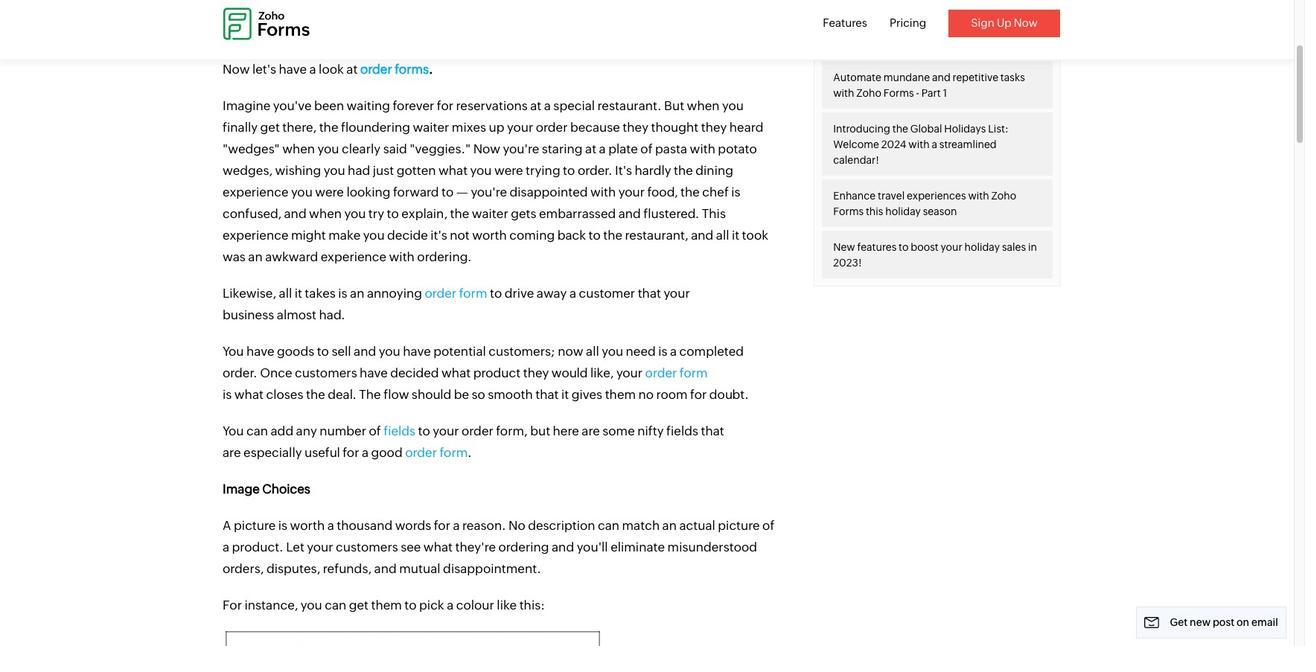 Task type: describe. For each thing, give the bounding box(es) containing it.
and you'll eliminate misunderstood
[[552, 540, 758, 555]]

it's
[[615, 163, 632, 178]]

our
[[243, 25, 263, 40]]

once
[[260, 366, 292, 381]]

1 vertical spatial experience
[[223, 228, 289, 243]]

with up the dining
[[690, 142, 716, 156]]

the down been
[[319, 120, 339, 135]]

you for you can add any number of fields
[[223, 424, 244, 439]]

to inside 'new features to boost your holiday sales in 2023!'
[[899, 241, 909, 253]]

and down this
[[691, 228, 714, 243]]

enhance travel experiences with zoho forms this holiday season
[[834, 190, 1017, 217]]

looking
[[347, 185, 391, 200]]

a right pick
[[447, 598, 454, 613]]

customers inside a picture is worth a thousand words for a reason. no description can match an actual picture of a product. let your customers see what they're ordering and you'll eliminate misunderstood orders, disputes, refunds, and mutual disappointment.
[[336, 540, 398, 555]]

order inside 'to your order form, but here are some nifty fields that are especially useful for a good'
[[462, 424, 494, 439]]

with down to order. at left
[[591, 185, 616, 200]]

you left "try"
[[344, 206, 366, 221]]

1 vertical spatial were
[[315, 185, 344, 200]]

sales
[[1003, 241, 1027, 253]]

travel
[[878, 190, 905, 202]]

a left look
[[310, 62, 316, 77]]

1 horizontal spatial can
[[325, 598, 347, 613]]

make
[[329, 228, 361, 243]]

order form is what closes the deal. the flow should be so smooth that it gives them no room for doubt.
[[223, 366, 749, 402]]

a inside to drive away a customer that your business almost had.
[[570, 286, 577, 301]]

to left pick
[[405, 598, 417, 613]]

this
[[702, 206, 726, 221]]

1 vertical spatial waiter
[[472, 206, 509, 221]]

you've
[[273, 98, 312, 113]]

improve
[[870, 20, 910, 32]]

it inside imagine you've been waiting forever for reservations at a special restaurant. but when you finally get there, the floundering waiter mixes up your order because they thought they heard "wedges" when you clearly said "veggies." now you're staring at a plate of pasta with potato wedges, wishing you had just gotten what you were trying to order. it's hardly the dining experience you were looking forward to — you're disappointed with your food, the chef is confused, and when you try to explain, the waiter gets embarrassed and flustered. this experience might make you decide it's not worth coming back to the restaurant, and all it took was an awkward experience with ordering.
[[732, 228, 740, 243]]

but
[[665, 98, 685, 113]]

pasta
[[656, 142, 688, 156]]

of inside imagine you've been waiting forever for reservations at a special restaurant. but when you finally get there, the floundering waiter mixes up your order because they thought they heard "wedges" when you clearly said "veggies." now you're staring at a plate of pasta with potato wedges, wishing you had just gotten what you were trying to order. it's hardly the dining experience you were looking forward to — you're disappointed with your food, the chef is confused, and when you try to explain, the waiter gets embarrassed and flustered. this experience might make you decide it's not worth coming back to the restaurant, and all it took was an awkward experience with ordering.
[[641, 142, 653, 156]]

product
[[474, 366, 521, 381]]

your inside 'new features to boost your holiday sales in 2023!'
[[941, 241, 963, 253]]

to drive away a customer that your business almost had.
[[223, 286, 690, 323]]

order forms link
[[361, 62, 429, 77]]

plate
[[609, 142, 638, 156]]

2 vertical spatial at
[[586, 142, 597, 156]]

hardly
[[635, 163, 672, 178]]

have up the the
[[360, 366, 388, 381]]

doubt.
[[710, 387, 749, 402]]

is inside a picture is worth a thousand words for a reason. no description can match an actual picture of a product. let your customers see what they're ordering and you'll eliminate misunderstood orders, disputes, refunds, and mutual disappointment.
[[278, 518, 288, 533]]

0 vertical spatial when
[[687, 98, 720, 113]]

experiences
[[907, 190, 967, 202]]

customer
[[579, 286, 636, 301]]

order left forms
[[361, 62, 392, 77]]

have up once
[[247, 344, 275, 359]]

annoying
[[367, 286, 422, 301]]

any
[[296, 424, 317, 439]]

floundering
[[341, 120, 410, 135]]

features
[[823, 16, 868, 29]]

smooth
[[488, 387, 533, 402]]

form inside order form is what closes the deal. the flow should be so smooth that it gives them no room for doubt.
[[680, 366, 708, 381]]

order.
[[223, 366, 258, 381]]

staring
[[542, 142, 583, 156]]

are especially
[[223, 445, 302, 460]]

sign up now
[[972, 16, 1038, 29]]

ordering.
[[417, 250, 472, 264]]

calendar!
[[834, 154, 880, 166]]

be
[[454, 387, 469, 402]]

sign up now link
[[949, 10, 1061, 37]]

season
[[923, 205, 957, 217]]

is inside you have goods to sell and you have potential customers; now all you need is a completed order. once customers have decided what product they would like, your
[[659, 344, 668, 359]]

a left thousand at left
[[328, 518, 334, 533]]

of inside a picture is worth a thousand words for a reason. no description can match an actual picture of a product. let your customers see what they're ordering and you'll eliminate misunderstood orders, disputes, refunds, and mutual disappointment.
[[763, 518, 775, 533]]

post inside in our last post
[[289, 25, 315, 40]]

pricing
[[890, 16, 927, 29]]

forms inside automate mundane and repetitive tasks with zoho forms - part 1
[[884, 87, 915, 99]]

0 horizontal spatial now
[[223, 62, 250, 77]]

away
[[537, 286, 567, 301]]

order form
[[405, 445, 468, 460]]

it inside order form is what closes the deal. the flow should be so smooth that it gives them no room for doubt.
[[562, 387, 569, 402]]

form,
[[496, 424, 528, 439]]

order down ordering.
[[425, 286, 457, 301]]

2 picture from the left
[[718, 518, 760, 533]]

enhance
[[834, 190, 876, 202]]

email
[[1252, 617, 1279, 629]]

zoho inside automate mundane and repetitive tasks with zoho forms - part 1
[[857, 87, 882, 99]]

you left had
[[324, 163, 345, 178]]

you right instance, on the bottom of page
[[301, 598, 322, 613]]

the up not
[[450, 206, 470, 221]]

need
[[626, 344, 656, 359]]

last
[[266, 25, 286, 40]]

to right 'back'
[[589, 228, 601, 243]]

gotten
[[397, 163, 436, 178]]

order form link for you have goods to sell and you have potential customers; now all you need is a completed order. once customers have decided what product they would like, your
[[646, 366, 708, 381]]

—
[[456, 185, 469, 200]]

your right up
[[507, 120, 534, 135]]

can inside a picture is worth a thousand words for a reason. no description can match an actual picture of a product. let your customers see what they're ordering and you'll eliminate misunderstood orders, disputes, refunds, and mutual disappointment.
[[598, 518, 620, 533]]

welcome
[[834, 138, 880, 150]]

your inside to drive away a customer that your business almost had.
[[664, 286, 690, 301]]

food,
[[648, 185, 678, 200]]

is inside imagine you've been waiting forever for reservations at a special restaurant. but when you finally get there, the floundering waiter mixes up your order because they thought they heard "wedges" when you clearly said "veggies." now you're staring at a plate of pasta with potato wedges, wishing you had just gotten what you were trying to order. it's hardly the dining experience you were looking forward to — you're disappointed with your food, the chef is confused, and when you try to explain, the waiter gets embarrassed and flustered. this experience might make you decide it's not worth coming back to the restaurant, and all it took was an awkward experience with ordering.
[[732, 185, 741, 200]]

waiting
[[347, 98, 390, 113]]

last post link
[[266, 25, 315, 40]]

you down "try"
[[363, 228, 385, 243]]

to inside to drive away a customer that your business almost had.
[[490, 286, 502, 301]]

is right "takes"
[[338, 286, 348, 301]]

look
[[319, 62, 344, 77]]

and mutual disappointment.
[[374, 562, 541, 577]]

new
[[834, 241, 856, 253]]

forms inside enhance travel experiences with zoho forms this holiday season
[[834, 205, 864, 217]]

have right let's
[[279, 62, 307, 77]]

a inside introducing the global holidays list: welcome 2024 with a streamlined calendar!
[[932, 138, 938, 150]]

completed
[[680, 344, 744, 359]]

features
[[858, 241, 897, 253]]

section containing how to improve website lead generation with zoho forms
[[793, 0, 1083, 287]]

worth inside a picture is worth a thousand words for a reason. no description can match an actual picture of a product. let your customers see what they're ordering and you'll eliminate misunderstood orders, disputes, refunds, and mutual disappointment.
[[290, 518, 325, 533]]

2023!
[[834, 257, 862, 269]]

they're
[[455, 540, 496, 555]]

what inside a picture is worth a thousand words for a reason. no description can match an actual picture of a product. let your customers see what they're ordering and you'll eliminate misunderstood orders, disputes, refunds, and mutual disappointment.
[[424, 540, 453, 555]]

they inside you have goods to sell and you have potential customers; now all you need is a completed order. once customers have decided what product they would like, your
[[523, 366, 549, 381]]

order form link for likewise, all it takes is an annoying
[[425, 286, 488, 301]]

1 vertical spatial of
[[369, 424, 381, 439]]

a down a at the bottom
[[223, 540, 230, 555]]

get inside imagine you've been waiting forever for reservations at a special restaurant. but when you finally get there, the floundering waiter mixes up your order because they thought they heard "wedges" when you clearly said "veggies." now you're staring at a plate of pasta with potato wedges, wishing you had just gotten what you were trying to order. it's hardly the dining experience you were looking forward to — you're disappointed with your food, the chef is confused, and when you try to explain, the waiter gets embarrassed and flustered. this experience might make you decide it's not worth coming back to the restaurant, and all it took was an awkward experience with ordering.
[[260, 120, 280, 135]]

pricing link
[[890, 16, 927, 29]]

actual
[[680, 518, 716, 533]]

with inside automate mundane and repetitive tasks with zoho forms - part 1
[[834, 87, 855, 99]]

like,
[[591, 366, 614, 381]]

to right "try"
[[387, 206, 399, 221]]

worth inside imagine you've been waiting forever for reservations at a special restaurant. but when you finally get there, the floundering waiter mixes up your order because they thought they heard "wedges" when you clearly said "veggies." now you're staring at a plate of pasta with potato wedges, wishing you had just gotten what you were trying to order. it's hardly the dining experience you were looking forward to — you're disappointed with your food, the chef is confused, and when you try to explain, the waiter gets embarrassed and flustered. this experience might make you decide it's not worth coming back to the restaurant, and all it took was an awkward experience with ordering.
[[472, 228, 507, 243]]

order inside order form is what closes the deal. the flow should be so smooth that it gives them no room for doubt.
[[646, 366, 677, 381]]

there,
[[283, 120, 317, 135]]

1 horizontal spatial get
[[349, 598, 369, 613]]

for inside 'to your order form, but here are some nifty fields that are especially useful for a good'
[[343, 445, 359, 460]]

no
[[509, 518, 526, 533]]

to order.
[[563, 163, 613, 178]]

trying
[[526, 163, 561, 178]]

now inside imagine you've been waiting forever for reservations at a special restaurant. but when you finally get there, the floundering waiter mixes up your order because they thought they heard "wedges" when you clearly said "veggies." now you're staring at a plate of pasta with potato wedges, wishing you had just gotten what you were trying to order. it's hardly the dining experience you were looking forward to — you're disappointed with your food, the chef is confused, and when you try to explain, the waiter gets embarrassed and flustered. this experience might make you decide it's not worth coming back to the restaurant, and all it took was an awkward experience with ordering.
[[474, 142, 501, 156]]

words
[[395, 518, 432, 533]]

a inside 'to your order form, but here are some nifty fields that are especially useful for a good'
[[362, 445, 369, 460]]

explain,
[[402, 206, 448, 221]]

what inside you have goods to sell and you have potential customers; now all you need is a completed order. once customers have decided what product they would like, your
[[442, 366, 471, 381]]

on
[[1237, 617, 1250, 629]]

the down pasta
[[674, 163, 693, 178]]

"wedges"
[[223, 142, 280, 156]]

list:
[[989, 123, 1009, 135]]

a inside you have goods to sell and you have potential customers; now all you need is a completed order. once customers have decided what product they would like, your
[[670, 344, 677, 359]]

2 horizontal spatial they
[[701, 120, 727, 135]]

orders, disputes,
[[223, 562, 321, 577]]

should
[[412, 387, 452, 402]]

the left the chef at the top right of page
[[681, 185, 700, 200]]

the right 'back'
[[604, 228, 623, 243]]

your inside you have goods to sell and you have potential customers; now all you need is a completed order. once customers have decided what product they would like, your
[[617, 366, 643, 381]]

2 vertical spatial experience
[[321, 250, 387, 264]]

"veggies."
[[410, 142, 471, 156]]

customers inside you have goods to sell and you have potential customers; now all you need is a completed order. once customers have decided what product they would like, your
[[295, 366, 357, 381]]

and up might
[[284, 206, 307, 221]]

finally
[[223, 120, 258, 135]]

0 horizontal spatial .
[[429, 62, 433, 77]]

features link
[[823, 16, 868, 29]]

restaurant,
[[625, 228, 689, 243]]

all inside imagine you've been waiting forever for reservations at a special restaurant. but when you finally get there, the floundering waiter mixes up your order because they thought they heard "wedges" when you clearly said "veggies." now you're staring at a plate of pasta with potato wedges, wishing you had just gotten what you were trying to order. it's hardly the dining experience you were looking forward to — you're disappointed with your food, the chef is confused, and when you try to explain, the waiter gets embarrassed and flustered. this experience might make you decide it's not worth coming back to the restaurant, and all it took was an awkward experience with ordering.
[[716, 228, 730, 243]]



Task type: locate. For each thing, give the bounding box(es) containing it.
you down mixes
[[470, 163, 492, 178]]

pick
[[419, 598, 445, 613]]

worth up let on the left bottom of page
[[290, 518, 325, 533]]

now left let's
[[223, 62, 250, 77]]

2 horizontal spatial it
[[732, 228, 740, 243]]

2 you from the top
[[223, 424, 244, 439]]

introducing the global holidays list: welcome 2024 with a streamlined calendar!
[[834, 123, 1009, 166]]

section
[[793, 0, 1083, 287]]

zoho inside how to improve website lead generation with zoho forms
[[857, 36, 882, 47]]

form up room for
[[680, 366, 708, 381]]

order left form, at the left bottom of page
[[462, 424, 494, 439]]

for inside imagine you've been waiting forever for reservations at a special restaurant. but when you finally get there, the floundering waiter mixes up your order because they thought they heard "wedges" when you clearly said "veggies." now you're staring at a plate of pasta with potato wedges, wishing you had just gotten what you were trying to order. it's hardly the dining experience you were looking forward to — you're disappointed with your food, the chef is confused, and when you try to explain, the waiter gets embarrassed and flustered. this experience might make you decide it's not worth coming back to the restaurant, and all it took was an awkward experience with ordering.
[[437, 98, 454, 113]]

.
[[429, 62, 433, 77], [468, 445, 472, 460]]

holiday left sales
[[965, 241, 1000, 253]]

1 vertical spatial you
[[223, 424, 244, 439]]

they down restaurant.
[[623, 120, 649, 135]]

post
[[289, 25, 315, 40], [1213, 617, 1235, 629]]

forms down 'enhance'
[[834, 205, 864, 217]]

gives them no
[[572, 387, 654, 402]]

an inside a picture is worth a thousand words for a reason. no description can match an actual picture of a product. let your customers see what they're ordering and you'll eliminate misunderstood orders, disputes, refunds, and mutual disappointment.
[[663, 518, 677, 533]]

0 horizontal spatial an
[[248, 250, 263, 264]]

at right look
[[347, 62, 358, 77]]

0 vertical spatial zoho
[[857, 36, 882, 47]]

get up "wedges"
[[260, 120, 280, 135]]

said
[[383, 142, 407, 156]]

customers up the deal.
[[295, 366, 357, 381]]

to left the 'boost'
[[899, 241, 909, 253]]

2 vertical spatial forms
[[834, 205, 864, 217]]

the inside introducing the global holidays list: welcome 2024 with a streamlined calendar!
[[893, 123, 909, 135]]

them
[[371, 598, 402, 613]]

that down the would
[[536, 387, 559, 402]]

reason.
[[463, 518, 506, 533]]

1 vertical spatial when
[[282, 142, 315, 156]]

when up might
[[309, 206, 342, 221]]

waiter up "veggies."
[[413, 120, 450, 135]]

1 horizontal spatial worth
[[472, 228, 507, 243]]

form
[[459, 286, 488, 301], [680, 366, 708, 381]]

and up 1
[[933, 71, 951, 83]]

1 vertical spatial that
[[536, 387, 559, 402]]

customers down thousand at left
[[336, 540, 398, 555]]

0 vertical spatial at
[[347, 62, 358, 77]]

1 horizontal spatial they
[[623, 120, 649, 135]]

experience up confused,
[[223, 185, 289, 200]]

your inside 'to your order form, but here are some nifty fields that are especially useful for a good'
[[433, 424, 459, 439]]

1 vertical spatial all
[[279, 286, 292, 301]]

tasks
[[1001, 71, 1026, 83]]

new features to boost your holiday sales in 2023! link
[[823, 231, 1053, 278]]

0 horizontal spatial were
[[315, 185, 344, 200]]

0 vertical spatial now
[[1014, 16, 1038, 29]]

now down up
[[474, 142, 501, 156]]

thousand
[[337, 518, 393, 533]]

zoho down improve
[[857, 36, 882, 47]]

wishing
[[275, 163, 321, 178]]

just
[[373, 163, 394, 178]]

0 vertical spatial you're
[[503, 142, 540, 156]]

0 vertical spatial post
[[289, 25, 315, 40]]

now inside the sign up now link
[[1014, 16, 1038, 29]]

0 vertical spatial waiter
[[413, 120, 450, 135]]

are
[[582, 424, 600, 439]]

is
[[732, 185, 741, 200], [338, 286, 348, 301], [659, 344, 668, 359], [278, 518, 288, 533]]

with down automate
[[834, 87, 855, 99]]

experience down confused,
[[223, 228, 289, 243]]

at
[[347, 62, 358, 77], [531, 98, 542, 113], [586, 142, 597, 156]]

your right let on the left bottom of page
[[307, 540, 333, 555]]

form left drive at the top left of page
[[459, 286, 488, 301]]

introducing
[[834, 123, 891, 135]]

0 horizontal spatial post
[[289, 25, 315, 40]]

1
[[943, 87, 948, 99]]

you inside you have goods to sell and you have potential customers; now all you need is a completed order. once customers have decided what product they would like, your
[[602, 344, 624, 359]]

for down number
[[343, 445, 359, 460]]

let's
[[252, 62, 276, 77]]

1 picture from the left
[[234, 518, 276, 533]]

1 vertical spatial customers
[[336, 540, 398, 555]]

what down potential
[[442, 366, 471, 381]]

a left plate
[[599, 142, 606, 156]]

special
[[554, 98, 595, 113]]

1 vertical spatial you're
[[471, 185, 507, 200]]

1 horizontal spatial now
[[474, 142, 501, 156]]

coming
[[510, 228, 555, 243]]

the up 2024
[[893, 123, 909, 135]]

generation
[[975, 20, 1028, 32]]

and
[[933, 71, 951, 83], [284, 206, 307, 221], [619, 206, 641, 221], [691, 228, 714, 243]]

1 vertical spatial can
[[598, 518, 620, 533]]

were left trying
[[495, 163, 523, 178]]

global
[[911, 123, 943, 135]]

0 horizontal spatial it
[[295, 286, 302, 301]]

zoho inside enhance travel experiences with zoho forms this holiday season
[[992, 190, 1017, 202]]

1 horizontal spatial form
[[680, 366, 708, 381]]

for
[[223, 598, 242, 613]]

add
[[271, 424, 294, 439]]

0 horizontal spatial can
[[247, 424, 268, 439]]

the inside order form is what closes the deal. the flow should be so smooth that it gives them no room for doubt.
[[306, 387, 325, 402]]

can down refunds, at the bottom
[[325, 598, 347, 613]]

0 vertical spatial were
[[495, 163, 523, 178]]

it left "takes"
[[295, 286, 302, 301]]

1 horizontal spatial holiday
[[965, 241, 1000, 253]]

automate
[[834, 71, 882, 83]]

holiday
[[886, 205, 921, 217], [965, 241, 1000, 253]]

imagine you've been waiting forever for reservations at a special restaurant. but when you finally get there, the floundering waiter mixes up your order because they thought they heard "wedges" when you clearly said "veggies." now you're staring at a plate of pasta with potato wedges, wishing you had just gotten what you were trying to order. it's hardly the dining experience you were looking forward to — you're disappointed with your food, the chef is confused, and when you try to explain, the waiter gets embarrassed and flustered. this experience might make you decide it's not worth coming back to the restaurant, and all it took was an awkward experience with ordering.
[[223, 98, 769, 264]]

have up decided
[[403, 344, 431, 359]]

1 horizontal spatial waiter
[[472, 206, 509, 221]]

your inside a picture is worth a thousand words for a reason. no description can match an actual picture of a product. let your customers see what they're ordering and you'll eliminate misunderstood orders, disputes, refunds, and mutual disappointment.
[[307, 540, 333, 555]]

0 vertical spatial customers
[[295, 366, 357, 381]]

experience down make
[[321, 250, 387, 264]]

an up the and you'll eliminate misunderstood
[[663, 518, 677, 533]]

to your order form, but here are some nifty fields that are especially useful for a good
[[223, 424, 725, 460]]

to left drive at the top left of page
[[490, 286, 502, 301]]

1 you from the top
[[223, 344, 244, 359]]

a left reason.
[[453, 518, 460, 533]]

you up like,
[[602, 344, 624, 359]]

0 vertical spatial it
[[732, 228, 740, 243]]

you for you have goods to sell and you have potential customers; now all you need is a completed order. once customers have decided what product they would like, your
[[223, 344, 244, 359]]

an right was
[[248, 250, 263, 264]]

waiter
[[413, 120, 450, 135], [472, 206, 509, 221]]

flustered.
[[644, 206, 700, 221]]

2 vertical spatial for
[[434, 518, 451, 533]]

1 horizontal spatial at
[[531, 98, 542, 113]]

description
[[528, 518, 596, 533]]

2 fields from the left
[[667, 424, 699, 439]]

this
[[866, 205, 884, 217]]

how to improve website lead generation with zoho forms
[[834, 20, 1028, 47]]

picture up 'product.'
[[234, 518, 276, 533]]

with inside enhance travel experiences with zoho forms this holiday season
[[969, 190, 990, 202]]

0 vertical spatial holiday
[[886, 205, 921, 217]]

you have goods to sell and you have potential customers; now all you need is a completed order. once customers have decided what product they would like, your
[[223, 344, 744, 381]]

with inside how to improve website lead generation with zoho forms
[[834, 36, 855, 47]]

that inside order form is what closes the deal. the flow should be so smooth that it gives them no room for doubt.
[[536, 387, 559, 402]]

an inside imagine you've been waiting forever for reservations at a special restaurant. but when you finally get there, the floundering waiter mixes up your order because they thought they heard "wedges" when you clearly said "veggies." now you're staring at a plate of pasta with potato wedges, wishing you had just gotten what you were trying to order. it's hardly the dining experience you were looking forward to — you're disappointed with your food, the chef is confused, and when you try to explain, the waiter gets embarrassed and flustered. this experience might make you decide it's not worth coming back to the restaurant, and all it took was an awkward experience with ordering.
[[248, 250, 263, 264]]

0 horizontal spatial form
[[459, 286, 488, 301]]

1 vertical spatial now
[[223, 62, 250, 77]]

0 horizontal spatial of
[[369, 424, 381, 439]]

with
[[834, 36, 855, 47], [834, 87, 855, 99], [909, 138, 930, 150], [690, 142, 716, 156], [591, 185, 616, 200], [969, 190, 990, 202], [389, 250, 415, 264]]

back
[[558, 228, 586, 243]]

1 vertical spatial it
[[295, 286, 302, 301]]

order form link
[[405, 445, 468, 460]]

1 horizontal spatial fields
[[667, 424, 699, 439]]

you inside you have goods to sell and you have potential customers; now all you need is a completed order. once customers have decided what product they would like, your
[[223, 344, 244, 359]]

a left special
[[544, 98, 551, 113]]

holiday inside enhance travel experiences with zoho forms this holiday season
[[886, 205, 921, 217]]

you
[[723, 98, 744, 113], [318, 142, 339, 156], [324, 163, 345, 178], [470, 163, 492, 178], [291, 185, 313, 200], [344, 206, 366, 221], [363, 228, 385, 243], [602, 344, 624, 359], [301, 598, 322, 613]]

1 vertical spatial an
[[350, 286, 365, 301]]

fields
[[384, 424, 416, 439], [667, 424, 699, 439]]

1 horizontal spatial order form link
[[646, 366, 708, 381]]

when right but
[[687, 98, 720, 113]]

2 vertical spatial zoho
[[992, 190, 1017, 202]]

0 horizontal spatial waiter
[[413, 120, 450, 135]]

a right the need
[[670, 344, 677, 359]]

with down decide
[[389, 250, 415, 264]]

when up wishing
[[282, 142, 315, 156]]

2 vertical spatial what
[[424, 540, 453, 555]]

chef
[[703, 185, 729, 200]]

1 vertical spatial post
[[1213, 617, 1235, 629]]

to inside how to improve website lead generation with zoho forms
[[858, 20, 868, 32]]

forms down 'mundane'
[[884, 87, 915, 99]]

1 horizontal spatial that
[[638, 286, 661, 301]]

order up staring
[[536, 120, 568, 135]]

your down it's
[[619, 185, 645, 200]]

1 vertical spatial .
[[468, 445, 472, 460]]

0 horizontal spatial all
[[279, 286, 292, 301]]

2 vertical spatial can
[[325, 598, 347, 613]]

colour
[[456, 598, 495, 613]]

number
[[320, 424, 366, 439]]

is what closes
[[223, 387, 304, 402]]

you're up trying
[[503, 142, 540, 156]]

automate mundane and repetitive tasks with zoho forms - part 1 link
[[823, 61, 1053, 109]]

1 vertical spatial what
[[442, 366, 471, 381]]

now
[[1014, 16, 1038, 29], [223, 62, 250, 77], [474, 142, 501, 156]]

0 vertical spatial can
[[247, 424, 268, 439]]

0 vertical spatial worth
[[472, 228, 507, 243]]

might
[[291, 228, 326, 243]]

for inside a picture is worth a thousand words for a reason. no description can match an actual picture of a product. let your customers see what they're ordering and you'll eliminate misunderstood orders, disputes, refunds, and mutual disappointment.
[[434, 518, 451, 533]]

1 vertical spatial at
[[531, 98, 542, 113]]

0 vertical spatial forms
[[884, 36, 915, 47]]

what inside imagine you've been waiting forever for reservations at a special restaurant. but when you finally get there, the floundering waiter mixes up your order because they thought they heard "wedges" when you clearly said "veggies." now you're staring at a plate of pasta with potato wedges, wishing you had just gotten what you were trying to order. it's hardly the dining experience you were looking forward to — you're disappointed with your food, the chef is confused, and when you try to explain, the waiter gets embarrassed and flustered. this experience might make you decide it's not worth coming back to the restaurant, and all it took was an awkward experience with ordering.
[[439, 163, 468, 178]]

0 vertical spatial an
[[248, 250, 263, 264]]

lead
[[952, 20, 973, 32]]

order form link down ordering.
[[425, 286, 488, 301]]

0 vertical spatial what
[[439, 163, 468, 178]]

get left them
[[349, 598, 369, 613]]

2 vertical spatial it
[[562, 387, 569, 402]]

to inside 'to your order form, but here are some nifty fields that are especially useful for a good'
[[418, 424, 430, 439]]

awkward
[[265, 250, 318, 264]]

now right up
[[1014, 16, 1038, 29]]

holiday inside 'new features to boost your holiday sales in 2023!'
[[965, 241, 1000, 253]]

holidays
[[945, 123, 987, 135]]

fields up good
[[384, 424, 416, 439]]

0 vertical spatial of
[[641, 142, 653, 156]]

introducing the global holidays list: welcome 2024 with a streamlined calendar! link
[[823, 112, 1053, 176]]

1 vertical spatial get
[[349, 598, 369, 613]]

you left clearly
[[318, 142, 339, 156]]

your up order form .
[[433, 424, 459, 439]]

that inside to drive away a customer that your business almost had.
[[638, 286, 661, 301]]

with inside introducing the global holidays list: welcome 2024 with a streamlined calendar!
[[909, 138, 930, 150]]

good
[[371, 445, 403, 460]]

with down global
[[909, 138, 930, 150]]

gets
[[511, 206, 537, 221]]

post left on
[[1213, 617, 1235, 629]]

0 vertical spatial get
[[260, 120, 280, 135]]

order down the need
[[646, 366, 677, 381]]

had
[[348, 163, 370, 178]]

confused,
[[223, 206, 282, 221]]

2 vertical spatial that
[[701, 424, 725, 439]]

have
[[279, 62, 307, 77], [247, 344, 275, 359], [403, 344, 431, 359], [360, 366, 388, 381]]

0 horizontal spatial picture
[[234, 518, 276, 533]]

that right customer
[[638, 286, 661, 301]]

that inside 'to your order form, but here are some nifty fields that are especially useful for a good'
[[701, 424, 725, 439]]

the
[[359, 387, 381, 402]]

so
[[472, 387, 486, 402]]

what up the "—"
[[439, 163, 468, 178]]

the left the deal.
[[306, 387, 325, 402]]

a right away
[[570, 286, 577, 301]]

order inside imagine you've been waiting forever for reservations at a special restaurant. but when you finally get there, the floundering waiter mixes up your order because they thought they heard "wedges" when you clearly said "veggies." now you're staring at a plate of pasta with potato wedges, wishing you had just gotten what you were trying to order. it's hardly the dining experience you were looking forward to — you're disappointed with your food, the chef is confused, and when you try to explain, the waiter gets embarrassed and flustered. this experience might make you decide it's not worth coming back to the restaurant, and all it took was an awkward experience with ordering.
[[536, 120, 568, 135]]

1 horizontal spatial it
[[562, 387, 569, 402]]

0 vertical spatial order form link
[[425, 286, 488, 301]]

2 horizontal spatial now
[[1014, 16, 1038, 29]]

0 horizontal spatial get
[[260, 120, 280, 135]]

forms down improve
[[884, 36, 915, 47]]

can up are especially
[[247, 424, 268, 439]]

you're right the "—"
[[471, 185, 507, 200]]

part
[[922, 87, 941, 99]]

2 vertical spatial an
[[663, 518, 677, 533]]

of left fields link
[[369, 424, 381, 439]]

and up restaurant,
[[619, 206, 641, 221]]

1 vertical spatial for
[[343, 445, 359, 460]]

in
[[223, 3, 241, 45]]

because
[[571, 120, 620, 135]]

decide
[[387, 228, 428, 243]]

0 vertical spatial that
[[638, 286, 661, 301]]

some
[[603, 424, 635, 439]]

1 vertical spatial forms
[[884, 87, 915, 99]]

heard
[[730, 120, 764, 135]]

the
[[319, 120, 339, 135], [893, 123, 909, 135], [674, 163, 693, 178], [681, 185, 700, 200], [450, 206, 470, 221], [604, 228, 623, 243], [306, 387, 325, 402]]

0 horizontal spatial they
[[523, 366, 549, 381]]

2024
[[882, 138, 907, 150]]

that
[[638, 286, 661, 301], [536, 387, 559, 402], [701, 424, 725, 439]]

1 vertical spatial holiday
[[965, 241, 1000, 253]]

1 vertical spatial worth
[[290, 518, 325, 533]]

2 horizontal spatial of
[[763, 518, 775, 533]]

1 vertical spatial order form link
[[646, 366, 708, 381]]

fields inside 'to your order form, but here are some nifty fields that are especially useful for a good'
[[667, 424, 699, 439]]

1 horizontal spatial all
[[716, 228, 730, 243]]

image choices
[[223, 482, 311, 497]]

2 horizontal spatial an
[[663, 518, 677, 533]]

zoho down automate
[[857, 87, 882, 99]]

wedges,
[[223, 163, 273, 178]]

worth
[[472, 228, 507, 243], [290, 518, 325, 533]]

a left good
[[362, 445, 369, 460]]

you down wishing
[[291, 185, 313, 200]]

is right the chef at the top right of page
[[732, 185, 741, 200]]

you up are especially
[[223, 424, 244, 439]]

2 horizontal spatial at
[[586, 142, 597, 156]]

this:
[[520, 598, 545, 613]]

1 vertical spatial zoho
[[857, 87, 882, 99]]

all up business almost
[[279, 286, 292, 301]]

automate mundane and repetitive tasks with zoho forms - part 1
[[834, 71, 1026, 99]]

to inside you have goods to sell and you have potential customers; now all you need is a completed order. once customers have decided what product they would like, your
[[317, 344, 329, 359]]

0 vertical spatial all
[[716, 228, 730, 243]]

in
[[1029, 241, 1038, 253]]

your down the need
[[617, 366, 643, 381]]

0 vertical spatial form
[[459, 286, 488, 301]]

and inside automate mundane and repetitive tasks with zoho forms - part 1
[[933, 71, 951, 83]]

forms inside how to improve website lead generation with zoho forms
[[884, 36, 915, 47]]

like
[[497, 598, 517, 613]]

at up to order. at left
[[586, 142, 597, 156]]

1 horizontal spatial were
[[495, 163, 523, 178]]

0 vertical spatial for
[[437, 98, 454, 113]]

1 horizontal spatial post
[[1213, 617, 1235, 629]]

picture right actual
[[718, 518, 760, 533]]

embarrassed
[[539, 206, 616, 221]]

your right the 'boost'
[[941, 241, 963, 253]]

to left the "—"
[[442, 185, 454, 200]]

for right the forever
[[437, 98, 454, 113]]

a picture is worth a thousand words for a reason. no description can match an actual picture of a product. let your customers see what they're ordering and you'll eliminate misunderstood orders, disputes, refunds, and mutual disappointment.
[[223, 518, 775, 577]]

0 vertical spatial experience
[[223, 185, 289, 200]]

your down restaurant,
[[664, 286, 690, 301]]

2 horizontal spatial that
[[701, 424, 725, 439]]

0 horizontal spatial at
[[347, 62, 358, 77]]

0 horizontal spatial holiday
[[886, 205, 921, 217]]

2 vertical spatial of
[[763, 518, 775, 533]]

is up let on the left bottom of page
[[278, 518, 288, 533]]

1 horizontal spatial of
[[641, 142, 653, 156]]

1 horizontal spatial an
[[350, 286, 365, 301]]

up
[[489, 120, 505, 135]]

you up heard
[[723, 98, 744, 113]]

1 vertical spatial form
[[680, 366, 708, 381]]

1 fields from the left
[[384, 424, 416, 439]]

order form link up room for
[[646, 366, 708, 381]]

2 vertical spatial when
[[309, 206, 342, 221]]



Task type: vqa. For each thing, say whether or not it's contained in the screenshot.
customers; now all
yes



